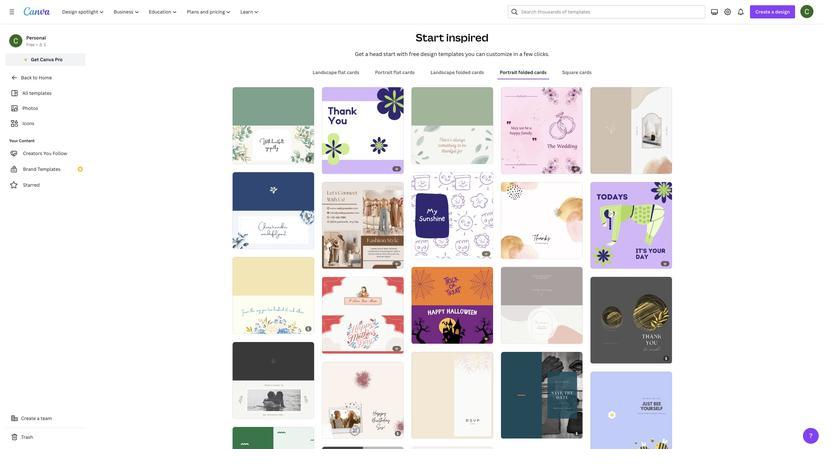 Task type: describe. For each thing, give the bounding box(es) containing it.
of for amethyst purple and pink modern feminine thank you for your business folded card image
[[509, 336, 512, 341]]

2 for pink floral the wedding invitation dl folded card image at the top
[[513, 166, 515, 171]]

•
[[36, 42, 38, 47]]

creators you follow
[[23, 150, 67, 156]]

purple illustrated happy birthday folded card image
[[591, 182, 672, 269]]

create for create a design
[[756, 9, 771, 15]]

of for 'purple and orange illustration halloween dl folded card' image
[[419, 336, 423, 341]]

2 for cream happy birthday sibling folded card image
[[334, 431, 336, 436]]

pink and brown modern feminine business general thanks portrait folded card image
[[591, 87, 672, 174]]

blue and green women elegant ornamental landscape holiday folded card image
[[412, 447, 493, 449]]

landscape for landscape folded cards
[[431, 69, 455, 75]]

Search search field
[[522, 6, 702, 18]]

in
[[514, 50, 519, 58]]

starred link
[[5, 178, 86, 192]]

0 horizontal spatial purple illustrated thank you folded card image
[[322, 87, 404, 174]]

portrait for portrait flat cards
[[375, 69, 393, 75]]

a for team
[[37, 415, 40, 421]]

start
[[416, 30, 444, 44]]

blue menswear sale save the date portrait folded card image
[[501, 352, 583, 439]]

get canva pro
[[31, 56, 63, 63]]

2 for cream and blue floral engagement card image
[[245, 326, 247, 331]]

landscape flat cards
[[313, 69, 360, 75]]

canva
[[40, 56, 54, 63]]

brown and cream minimalist fashion style dl folded card image
[[322, 182, 404, 269]]

back to home link
[[5, 71, 86, 84]]

cards for portrait flat cards
[[403, 69, 415, 75]]

1 for green and cream condolences folded card image
[[237, 156, 239, 161]]

folded for portrait
[[519, 69, 534, 75]]

trash link
[[5, 431, 86, 444]]

photos link
[[9, 102, 82, 115]]

of for black and pink script watercolor thank you folded note card image
[[509, 251, 512, 256]]

templates
[[38, 166, 61, 172]]

brand templates
[[23, 166, 61, 172]]

2 for watercolor inspirational folded card image
[[424, 156, 426, 161]]

christina overa image
[[801, 5, 814, 18]]

1 for watercolor inspirational folded card image
[[416, 156, 418, 161]]

1 of 2 for blue anniversary folded card image
[[237, 241, 247, 246]]

1 for purple illustrated happy birthday folded card image
[[595, 261, 597, 266]]

square cards
[[563, 69, 592, 75]]

customize
[[487, 50, 513, 58]]

red and gray minimalist mother's day dl folded card image
[[322, 277, 404, 354]]

free •
[[26, 42, 38, 47]]

team
[[41, 415, 52, 421]]

portrait folded cards
[[500, 69, 547, 75]]

you
[[43, 150, 52, 156]]

get canva pro button
[[5, 53, 86, 66]]

square cards button
[[560, 66, 595, 79]]

you
[[466, 50, 475, 58]]

pink floral the wedding invitation dl folded card image
[[501, 87, 583, 174]]

2 for the 'brown and cream minimalist fashion style dl folded card' image
[[334, 261, 336, 266]]

few
[[524, 50, 533, 58]]

1 of 2 for black and pink script watercolor thank you folded note card image
[[506, 251, 515, 256]]

creators you follow link
[[5, 147, 86, 160]]

pro
[[55, 56, 63, 63]]

1 for black and pink script watercolor thank you folded note card image
[[506, 251, 508, 256]]

get for get canva pro
[[31, 56, 39, 63]]

landscape folded cards
[[431, 69, 484, 75]]

1 of 2 for amethyst purple and pink modern feminine thank you for your business folded card image
[[506, 336, 515, 341]]

photos
[[22, 105, 38, 111]]

start inspired
[[416, 30, 489, 44]]

folded for landscape
[[456, 69, 471, 75]]

1 for the 'brown and cream minimalist fashion style dl folded card' image
[[327, 261, 329, 266]]

all templates
[[22, 90, 52, 96]]

brand templates link
[[5, 163, 86, 176]]

create a design
[[756, 9, 791, 15]]

$ for cream happy birthday sibling folded card image
[[397, 431, 399, 436]]

flat for landscape
[[338, 69, 346, 75]]

get for get a head start with free design templates you can customize in a few clicks.
[[355, 50, 364, 58]]

black and pink script watercolor thank you folded note card image
[[501, 182, 583, 259]]

of for charcoal and beige modern minimal personal general thanks folded card image
[[240, 411, 244, 416]]

1 of 2 for green and cream condolences folded card image
[[237, 156, 247, 161]]

inspired
[[447, 30, 489, 44]]

2 for 'purple and orange illustration halloween dl folded card' image
[[424, 336, 426, 341]]

portrait flat cards button
[[373, 66, 418, 79]]

cards for landscape flat cards
[[347, 69, 360, 75]]

all templates link
[[9, 87, 82, 99]]

$ for green and cream condolences folded card image
[[307, 156, 310, 161]]

landscape folded cards button
[[428, 66, 487, 79]]

create a design button
[[751, 5, 796, 18]]

content
[[19, 138, 35, 144]]

5 cards from the left
[[580, 69, 592, 75]]

1 for red and gray minimalist mother's day dl folded card image
[[327, 346, 329, 351]]



Task type: locate. For each thing, give the bounding box(es) containing it.
a for design
[[772, 9, 775, 15]]

folded down you
[[456, 69, 471, 75]]

back to home
[[21, 74, 52, 81]]

start
[[384, 50, 396, 58]]

$ for blue menswear sale save the date portrait folded card "image"
[[576, 431, 578, 436]]

1 of 2 for the 'brown and cream minimalist fashion style dl folded card' image
[[327, 261, 336, 266]]

1 horizontal spatial design
[[776, 9, 791, 15]]

to
[[33, 74, 38, 81]]

1 horizontal spatial templates
[[439, 50, 464, 58]]

back
[[21, 74, 32, 81]]

gray black gold thank you dl folded card image
[[591, 277, 672, 364]]

1 for pink floral the wedding invitation dl folded card image at the top
[[506, 166, 508, 171]]

cards
[[347, 69, 360, 75], [403, 69, 415, 75], [472, 69, 484, 75], [535, 69, 547, 75], [580, 69, 592, 75]]

blue anniversary folded card image
[[233, 172, 314, 249]]

2 portrait from the left
[[500, 69, 518, 75]]

1 vertical spatial design
[[421, 50, 437, 58]]

green and blue retail shop portrait folded card image
[[233, 427, 314, 449]]

1 horizontal spatial landscape
[[431, 69, 455, 75]]

0 horizontal spatial create
[[21, 415, 36, 421]]

design left christina overa icon
[[776, 9, 791, 15]]

green and cream condolences folded card image
[[233, 87, 314, 164]]

0 horizontal spatial folded
[[456, 69, 471, 75]]

1 of 2 for charcoal and beige modern minimal personal general thanks folded card image
[[237, 411, 247, 416]]

create inside create a design dropdown button
[[756, 9, 771, 15]]

portrait down start
[[375, 69, 393, 75]]

$ for gray black gold thank you dl folded card image
[[666, 356, 668, 361]]

create a team button
[[5, 412, 86, 425]]

0 vertical spatial create
[[756, 9, 771, 15]]

of for purple illustrated happy birthday folded card image
[[598, 261, 602, 266]]

2 flat from the left
[[394, 69, 402, 75]]

can
[[476, 50, 485, 58]]

cards for landscape folded cards
[[472, 69, 484, 75]]

1 horizontal spatial create
[[756, 9, 771, 15]]

2 for red and gray minimalist mother's day dl folded card image
[[334, 346, 336, 351]]

0 horizontal spatial portrait
[[375, 69, 393, 75]]

folded down few
[[519, 69, 534, 75]]

1 of 2 for watercolor inspirational folded card image
[[416, 156, 426, 161]]

2
[[245, 156, 247, 161], [424, 156, 426, 161], [334, 166, 336, 171], [513, 166, 515, 171], [245, 241, 247, 246], [424, 251, 426, 256], [513, 251, 515, 256], [334, 261, 336, 266], [603, 261, 605, 266], [245, 326, 247, 331], [424, 336, 426, 341], [513, 336, 515, 341], [334, 346, 336, 351], [245, 411, 247, 416], [334, 431, 336, 436]]

landscape
[[313, 69, 337, 75], [431, 69, 455, 75]]

1 for amethyst purple and pink modern feminine thank you for your business folded card image
[[506, 336, 508, 341]]

1 horizontal spatial get
[[355, 50, 364, 58]]

1 of 2 for red and gray minimalist mother's day dl folded card image
[[327, 346, 336, 351]]

design inside dropdown button
[[776, 9, 791, 15]]

1 of 2 link
[[233, 87, 314, 164], [412, 87, 493, 164], [322, 87, 404, 174], [501, 87, 583, 174], [233, 172, 314, 249], [412, 172, 493, 259], [501, 182, 583, 259], [322, 182, 404, 269], [591, 182, 672, 269], [233, 257, 314, 334], [412, 267, 493, 344], [501, 267, 583, 344], [322, 277, 404, 354], [233, 342, 314, 419], [322, 362, 404, 439]]

create
[[756, 9, 771, 15], [21, 415, 36, 421]]

1 horizontal spatial folded
[[519, 69, 534, 75]]

of
[[240, 156, 244, 161], [419, 156, 423, 161], [330, 166, 333, 171], [509, 166, 512, 171], [240, 241, 244, 246], [419, 251, 423, 256], [509, 251, 512, 256], [330, 261, 333, 266], [598, 261, 602, 266], [240, 326, 244, 331], [419, 336, 423, 341], [509, 336, 512, 341], [330, 346, 333, 351], [240, 411, 244, 416], [330, 431, 333, 436]]

1 cards from the left
[[347, 69, 360, 75]]

get left canva
[[31, 56, 39, 63]]

0 horizontal spatial landscape
[[313, 69, 337, 75]]

portrait down in
[[500, 69, 518, 75]]

top level navigation element
[[58, 5, 265, 18]]

a inside create a team button
[[37, 415, 40, 421]]

flat for portrait
[[394, 69, 402, 75]]

flat
[[338, 69, 346, 75], [394, 69, 402, 75]]

1 for cream and blue floral engagement card image
[[237, 326, 239, 331]]

of for watercolor inspirational folded card image
[[419, 156, 423, 161]]

your
[[9, 138, 18, 144]]

0 horizontal spatial flat
[[338, 69, 346, 75]]

get left head
[[355, 50, 364, 58]]

0 vertical spatial design
[[776, 9, 791, 15]]

free
[[409, 50, 420, 58]]

follow
[[53, 150, 67, 156]]

home
[[39, 74, 52, 81]]

a
[[772, 9, 775, 15], [366, 50, 369, 58], [520, 50, 523, 58], [37, 415, 40, 421]]

create for create a team
[[21, 415, 36, 421]]

portrait flat cards
[[375, 69, 415, 75]]

design
[[776, 9, 791, 15], [421, 50, 437, 58]]

1 vertical spatial templates
[[29, 90, 52, 96]]

1
[[44, 42, 46, 47], [237, 156, 239, 161], [416, 156, 418, 161], [327, 166, 329, 171], [506, 166, 508, 171], [237, 241, 239, 246], [416, 251, 418, 256], [506, 251, 508, 256], [327, 261, 329, 266], [595, 261, 597, 266], [237, 326, 239, 331], [416, 336, 418, 341], [506, 336, 508, 341], [327, 346, 329, 351], [237, 411, 239, 416], [327, 431, 329, 436]]

portrait folded cards button
[[498, 66, 550, 79]]

all
[[22, 90, 28, 96]]

a for head
[[366, 50, 369, 58]]

0 horizontal spatial templates
[[29, 90, 52, 96]]

1 of 2 for pink floral the wedding invitation dl folded card image at the top
[[506, 166, 515, 171]]

cream and pink tropical palm leaves rsvp portrait folded card image
[[412, 352, 493, 439]]

3 cards from the left
[[472, 69, 484, 75]]

2 for green and cream condolences folded card image
[[245, 156, 247, 161]]

of for cream and blue floral engagement card image
[[240, 326, 244, 331]]

portrait
[[375, 69, 393, 75], [500, 69, 518, 75]]

of for green and cream condolences folded card image
[[240, 156, 244, 161]]

creators
[[23, 150, 42, 156]]

2 for purple illustrated happy birthday folded card image
[[603, 261, 605, 266]]

2 landscape from the left
[[431, 69, 455, 75]]

white and grey modern minimalist typewriter event direct mail portrait folded card image
[[322, 447, 404, 449]]

2 for charcoal and beige modern minimal personal general thanks folded card image
[[245, 411, 247, 416]]

brand
[[23, 166, 36, 172]]

1 vertical spatial create
[[21, 415, 36, 421]]

square
[[563, 69, 579, 75]]

1 horizontal spatial portrait
[[500, 69, 518, 75]]

1 of 2 for 'purple and orange illustration halloween dl folded card' image
[[416, 336, 426, 341]]

1 horizontal spatial purple illustrated thank you folded card image
[[412, 172, 493, 259]]

2 for black and pink script watercolor thank you folded note card image
[[513, 251, 515, 256]]

folded
[[456, 69, 471, 75], [519, 69, 534, 75]]

with
[[397, 50, 408, 58]]

1 for charcoal and beige modern minimal personal general thanks folded card image
[[237, 411, 239, 416]]

trash
[[21, 434, 33, 440]]

design right free at the top
[[421, 50, 437, 58]]

2 folded from the left
[[519, 69, 534, 75]]

a inside create a design dropdown button
[[772, 9, 775, 15]]

get
[[355, 50, 364, 58], [31, 56, 39, 63]]

1 of 2 for cream happy birthday sibling folded card image
[[327, 431, 336, 436]]

templates down start inspired
[[439, 50, 464, 58]]

1 landscape from the left
[[313, 69, 337, 75]]

get a head start with free design templates you can customize in a few clicks.
[[355, 50, 550, 58]]

icons link
[[9, 117, 82, 130]]

of for pink floral the wedding invitation dl folded card image at the top
[[509, 166, 512, 171]]

cards for portrait folded cards
[[535, 69, 547, 75]]

landscape flat cards button
[[310, 66, 362, 79]]

of for cream happy birthday sibling folded card image
[[330, 431, 333, 436]]

amethyst purple and pink modern feminine thank you for your business folded card image
[[501, 267, 583, 344]]

0 horizontal spatial get
[[31, 56, 39, 63]]

landscape for landscape flat cards
[[313, 69, 337, 75]]

of for blue anniversary folded card image
[[240, 241, 244, 246]]

1 horizontal spatial flat
[[394, 69, 402, 75]]

charcoal and beige modern minimal personal general thanks folded card image
[[233, 342, 314, 419]]

None search field
[[508, 5, 706, 18]]

$ for cream and blue floral engagement card image
[[307, 326, 310, 331]]

free
[[26, 42, 35, 47]]

clicks.
[[535, 50, 550, 58]]

create a team
[[21, 415, 52, 421]]

cream and blue floral engagement card image
[[233, 257, 314, 334]]

of for the 'brown and cream minimalist fashion style dl folded card' image
[[330, 261, 333, 266]]

personal
[[26, 35, 46, 41]]

2 for amethyst purple and pink modern feminine thank you for your business folded card image
[[513, 336, 515, 341]]

1 of 2 for purple illustrated happy birthday folded card image
[[595, 261, 605, 266]]

1 portrait from the left
[[375, 69, 393, 75]]

icons
[[22, 120, 34, 126]]

portrait for portrait folded cards
[[500, 69, 518, 75]]

2 for blue anniversary folded card image
[[245, 241, 247, 246]]

cream happy birthday sibling folded card image
[[322, 362, 404, 439]]

2 cards from the left
[[403, 69, 415, 75]]

of for red and gray minimalist mother's day dl folded card image
[[330, 346, 333, 351]]

templates right all
[[29, 90, 52, 96]]

your content
[[9, 138, 35, 144]]

create inside create a team button
[[21, 415, 36, 421]]

purple and orange illustration halloween dl folded card image
[[412, 267, 493, 344]]

1 of 2 for cream and blue floral engagement card image
[[237, 326, 247, 331]]

head
[[370, 50, 382, 58]]

purple illustrated thank you folded card image
[[322, 87, 404, 174], [412, 172, 493, 259]]

0 horizontal spatial design
[[421, 50, 437, 58]]

1 for 'purple and orange illustration halloween dl folded card' image
[[416, 336, 418, 341]]

starred
[[23, 182, 40, 188]]

1 for blue anniversary folded card image
[[237, 241, 239, 246]]

periwinkle and yellow bee illustration funny portrait folded card image
[[591, 372, 672, 449]]

1 flat from the left
[[338, 69, 346, 75]]

get inside button
[[31, 56, 39, 63]]

0 vertical spatial templates
[[439, 50, 464, 58]]

$
[[307, 156, 310, 161], [307, 326, 310, 331], [666, 356, 668, 361], [397, 431, 399, 436], [576, 431, 578, 436]]

1 folded from the left
[[456, 69, 471, 75]]

templates
[[439, 50, 464, 58], [29, 90, 52, 96]]

watercolor inspirational folded card image
[[412, 87, 493, 164]]

4 cards from the left
[[535, 69, 547, 75]]

1 for cream happy birthday sibling folded card image
[[327, 431, 329, 436]]

1 of 2
[[237, 156, 247, 161], [416, 156, 426, 161], [327, 166, 336, 171], [506, 166, 515, 171], [237, 241, 247, 246], [416, 251, 426, 256], [506, 251, 515, 256], [327, 261, 336, 266], [595, 261, 605, 266], [237, 326, 247, 331], [416, 336, 426, 341], [506, 336, 515, 341], [327, 346, 336, 351], [237, 411, 247, 416], [327, 431, 336, 436]]



Task type: vqa. For each thing, say whether or not it's contained in the screenshot.
folders
no



